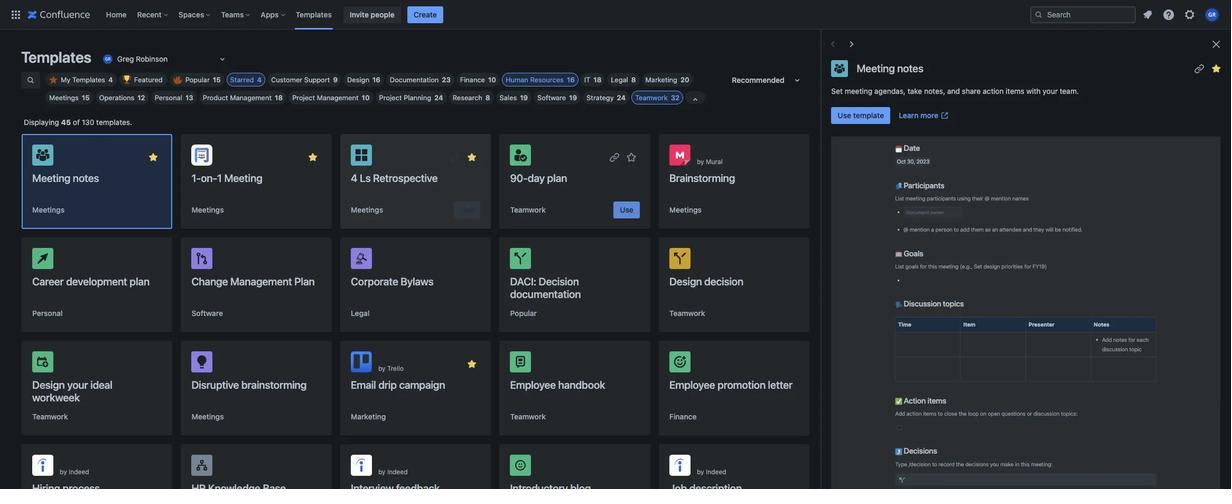 Task type: locate. For each thing, give the bounding box(es) containing it.
1 vertical spatial marketing
[[351, 413, 386, 422]]

unstar 4 ls retrospective image
[[466, 151, 479, 164]]

popular down documentation
[[510, 309, 537, 318]]

plan right day
[[547, 172, 567, 184]]

1 vertical spatial design
[[670, 276, 702, 288]]

1 horizontal spatial 8
[[631, 76, 636, 84]]

product management 18
[[203, 94, 283, 102]]

1 horizontal spatial employee
[[670, 379, 715, 392]]

1 horizontal spatial 10
[[488, 76, 496, 84]]

0 horizontal spatial project
[[292, 94, 315, 102]]

share link image for plan
[[608, 151, 621, 164]]

templates inside global element
[[296, 10, 332, 19]]

1 vertical spatial 8
[[486, 94, 490, 102]]

0 vertical spatial personal
[[155, 94, 182, 102]]

19 for sales 19
[[520, 94, 528, 102]]

resources
[[530, 76, 564, 84]]

0 horizontal spatial your
[[67, 379, 88, 392]]

1 vertical spatial meeting notes
[[32, 172, 99, 184]]

finance for finance
[[670, 413, 697, 422]]

displaying
[[24, 118, 59, 127]]

1 horizontal spatial software
[[538, 94, 566, 102]]

legal for legal 8
[[611, 76, 628, 84]]

0 horizontal spatial unstar meeting notes image
[[147, 151, 160, 164]]

1 horizontal spatial project
[[379, 94, 402, 102]]

1 24 from the left
[[434, 94, 443, 102]]

1 use button from the left
[[454, 202, 481, 219]]

teamwork for design your ideal workweek
[[32, 413, 68, 422]]

apps
[[261, 10, 279, 19]]

0 horizontal spatial marketing
[[351, 413, 386, 422]]

15
[[213, 76, 221, 84], [82, 94, 90, 102]]

0 horizontal spatial software
[[192, 309, 223, 318]]

1 indeed from the left
[[69, 469, 89, 477]]

0 horizontal spatial personal
[[32, 309, 63, 318]]

0 vertical spatial legal
[[611, 76, 628, 84]]

featured
[[134, 76, 163, 84]]

use
[[838, 111, 851, 120], [461, 206, 474, 215], [620, 206, 634, 215]]

career
[[32, 276, 64, 288]]

disruptive
[[192, 379, 239, 392]]

confluence image
[[27, 8, 90, 21], [27, 8, 90, 21]]

spaces
[[179, 10, 204, 19]]

1 horizontal spatial popular
[[510, 309, 537, 318]]

share link image left "unstar 4 ls retrospective" icon
[[449, 151, 462, 164]]

star 90-day plan image
[[625, 151, 638, 164]]

templates link
[[293, 6, 335, 23]]

0 horizontal spatial 24
[[434, 94, 443, 102]]

24
[[434, 94, 443, 102], [617, 94, 626, 102]]

2 horizontal spatial by indeed
[[697, 469, 726, 477]]

project left "planning"
[[379, 94, 402, 102]]

1 19 from the left
[[520, 94, 528, 102]]

unstar meeting notes image
[[1210, 62, 1223, 75], [147, 151, 160, 164]]

finance for finance 10
[[460, 76, 485, 84]]

popular up 13
[[185, 76, 210, 84]]

32
[[671, 94, 680, 102]]

2 project from the left
[[379, 94, 402, 102]]

design for design your ideal workweek
[[32, 379, 65, 392]]

1 vertical spatial your
[[67, 379, 88, 392]]

16 left documentation at left
[[373, 76, 380, 84]]

1 share link image from the left
[[449, 151, 462, 164]]

human resources 16
[[506, 76, 575, 84]]

by for second 'by indeed' button from right
[[378, 469, 386, 477]]

0 vertical spatial software
[[538, 94, 566, 102]]

0 vertical spatial templates
[[296, 10, 332, 19]]

planning
[[404, 94, 431, 102]]

24 down legal 8
[[617, 94, 626, 102]]

next template image
[[846, 38, 858, 51]]

1 horizontal spatial finance
[[670, 413, 697, 422]]

0 vertical spatial popular
[[185, 76, 210, 84]]

research 8
[[453, 94, 490, 102]]

change management plan
[[192, 276, 315, 288]]

by indeed for 3rd 'by indeed' button
[[697, 469, 726, 477]]

disruptive brainstorming
[[192, 379, 307, 392]]

open search bar image
[[26, 76, 35, 85]]

set meeting agendas, take notes, and share action items with your team.
[[832, 87, 1079, 96]]

it
[[584, 76, 591, 84]]

greg robinson
[[117, 54, 168, 63]]

10 down design 16
[[362, 94, 370, 102]]

1 horizontal spatial share link image
[[608, 151, 621, 164]]

use button
[[454, 202, 481, 219], [614, 202, 640, 219]]

marketing for marketing 20
[[646, 76, 678, 84]]

personal for personal 13
[[155, 94, 182, 102]]

use down "unstar 4 ls retrospective" icon
[[461, 206, 474, 215]]

by for 1st 'by indeed' button
[[60, 469, 67, 477]]

10 left human at the left of the page
[[488, 76, 496, 84]]

0 horizontal spatial popular
[[185, 76, 210, 84]]

templates up the 'my'
[[21, 48, 91, 66]]

1 by indeed button from the left
[[22, 445, 173, 490]]

personal left 13
[[155, 94, 182, 102]]

project management 10
[[292, 94, 370, 102]]

1 horizontal spatial 18
[[594, 76, 602, 84]]

3 by indeed from the left
[[697, 469, 726, 477]]

1 horizontal spatial 24
[[617, 94, 626, 102]]

16
[[373, 76, 380, 84], [567, 76, 575, 84]]

management down starred 4
[[230, 94, 272, 102]]

unstar 1-on-1 meeting image
[[307, 151, 319, 164]]

1 employee from the left
[[510, 379, 556, 392]]

15 down my templates
[[82, 94, 90, 102]]

legal down 'corporate' at the left
[[351, 309, 370, 318]]

templates
[[296, 10, 332, 19], [21, 48, 91, 66], [72, 76, 105, 84]]

0 horizontal spatial 19
[[520, 94, 528, 102]]

0 horizontal spatial 8
[[486, 94, 490, 102]]

teamwork button
[[510, 205, 546, 216], [670, 309, 705, 319], [32, 412, 68, 423], [510, 412, 546, 423]]

1 horizontal spatial meeting notes
[[857, 62, 924, 74]]

0 horizontal spatial 16
[[373, 76, 380, 84]]

9
[[333, 76, 338, 84]]

1 vertical spatial plan
[[130, 276, 150, 288]]

project down customer support 9
[[292, 94, 315, 102]]

plan right development on the left bottom
[[130, 276, 150, 288]]

employee left handbook
[[510, 379, 556, 392]]

0 horizontal spatial use button
[[454, 202, 481, 219]]

banner containing home
[[0, 0, 1231, 30]]

19 left strategy
[[569, 94, 577, 102]]

design up workweek
[[32, 379, 65, 392]]

0 vertical spatial your
[[1043, 87, 1058, 96]]

1-on-1 meeting
[[192, 172, 262, 184]]

3 indeed from the left
[[706, 469, 726, 477]]

0 horizontal spatial legal
[[351, 309, 370, 318]]

2 horizontal spatial design
[[670, 276, 702, 288]]

learn
[[899, 111, 919, 120]]

0 horizontal spatial meeting notes
[[32, 172, 99, 184]]

2 horizontal spatial meeting
[[857, 62, 895, 74]]

2 24 from the left
[[617, 94, 626, 102]]

operations
[[99, 94, 134, 102]]

software button
[[192, 309, 223, 319]]

close image
[[1210, 38, 1223, 51]]

1 vertical spatial legal
[[351, 309, 370, 318]]

8
[[631, 76, 636, 84], [486, 94, 490, 102]]

2 horizontal spatial indeed
[[706, 469, 726, 477]]

employee for employee handbook
[[510, 379, 556, 392]]

unstar email drip campaign image
[[466, 358, 479, 371]]

on-
[[201, 172, 217, 184]]

employee handbook
[[510, 379, 605, 392]]

1 horizontal spatial 19
[[569, 94, 577, 102]]

design right 9 at left
[[347, 76, 369, 84]]

15 up product
[[213, 76, 221, 84]]

18 down customer
[[275, 94, 283, 102]]

0 vertical spatial marketing
[[646, 76, 678, 84]]

employee promotion letter
[[670, 379, 793, 392]]

marketing up teamwork 32
[[646, 76, 678, 84]]

teamwork button down design decision
[[670, 309, 705, 319]]

0 vertical spatial 18
[[594, 76, 602, 84]]

Search field
[[1031, 6, 1136, 23]]

8 right research
[[486, 94, 490, 102]]

1 vertical spatial 18
[[275, 94, 283, 102]]

items
[[1006, 87, 1025, 96]]

fewer categories image
[[689, 94, 702, 106]]

featured button
[[119, 73, 167, 87]]

1 horizontal spatial legal
[[611, 76, 628, 84]]

2 by indeed from the left
[[378, 469, 408, 477]]

2 horizontal spatial use
[[838, 111, 851, 120]]

1 horizontal spatial 16
[[567, 76, 575, 84]]

management for project
[[317, 94, 359, 102]]

banner
[[0, 0, 1231, 30]]

2 share link image from the left
[[608, 151, 621, 164]]

corporate
[[351, 276, 398, 288]]

teamwork for design decision
[[670, 309, 705, 318]]

teamwork button down "employee handbook"
[[510, 412, 546, 423]]

2 employee from the left
[[670, 379, 715, 392]]

1 horizontal spatial unstar meeting notes image
[[1210, 62, 1223, 75]]

16 left it
[[567, 76, 575, 84]]

90-
[[510, 172, 528, 184]]

8 up teamwork 32
[[631, 76, 636, 84]]

share link image
[[449, 151, 462, 164], [608, 151, 621, 164]]

24 down 23
[[434, 94, 443, 102]]

1 horizontal spatial marketing
[[646, 76, 678, 84]]

by indeed
[[60, 469, 89, 477], [378, 469, 408, 477], [697, 469, 726, 477]]

0 horizontal spatial design
[[32, 379, 65, 392]]

indeed for 3rd 'by indeed' button
[[706, 469, 726, 477]]

0 horizontal spatial share link image
[[449, 151, 462, 164]]

2 19 from the left
[[569, 94, 577, 102]]

employee up finance button
[[670, 379, 715, 392]]

0 horizontal spatial by indeed button
[[22, 445, 173, 490]]

by indeed for second 'by indeed' button from right
[[378, 469, 408, 477]]

None text field
[[101, 54, 103, 64]]

meetings button for notes
[[32, 205, 65, 216]]

8 for research 8
[[486, 94, 490, 102]]

0 horizontal spatial use
[[461, 206, 474, 215]]

documentation 23
[[390, 76, 451, 84]]

marketing down email
[[351, 413, 386, 422]]

management for change
[[230, 276, 292, 288]]

use template button
[[832, 107, 891, 124]]

templates right the 'my'
[[72, 76, 105, 84]]

trello
[[387, 365, 404, 373]]

share link image left star 90-day plan image
[[608, 151, 621, 164]]

recommended button
[[726, 72, 810, 89]]

marketing button
[[351, 412, 386, 423]]

marketing
[[646, 76, 678, 84], [351, 413, 386, 422]]

1 horizontal spatial 15
[[213, 76, 221, 84]]

teamwork down day
[[510, 206, 546, 215]]

agendas,
[[875, 87, 906, 96]]

10
[[488, 76, 496, 84], [362, 94, 370, 102]]

1 horizontal spatial by indeed
[[378, 469, 408, 477]]

design left decision at the bottom of page
[[670, 276, 702, 288]]

0 vertical spatial 8
[[631, 76, 636, 84]]

email drip campaign
[[351, 379, 445, 392]]

0 horizontal spatial notes
[[73, 172, 99, 184]]

legal up strategy 24
[[611, 76, 628, 84]]

personal
[[155, 94, 182, 102], [32, 309, 63, 318]]

2 horizontal spatial by indeed button
[[659, 445, 810, 490]]

teamwork button for employee handbook
[[510, 412, 546, 423]]

management down 9 at left
[[317, 94, 359, 102]]

meetings
[[49, 94, 79, 102], [32, 206, 65, 215], [192, 206, 224, 215], [351, 206, 383, 215], [670, 206, 702, 215], [192, 413, 224, 422]]

2 horizontal spatial 4
[[351, 172, 357, 184]]

1 horizontal spatial design
[[347, 76, 369, 84]]

support
[[304, 76, 330, 84]]

teamwork down design decision
[[670, 309, 705, 318]]

teamwork down "employee handbook"
[[510, 413, 546, 422]]

use down star 90-day plan image
[[620, 206, 634, 215]]

product
[[203, 94, 228, 102]]

19 right the sales
[[520, 94, 528, 102]]

personal down career
[[32, 309, 63, 318]]

change
[[192, 276, 228, 288]]

0 horizontal spatial plan
[[130, 276, 150, 288]]

1 vertical spatial software
[[192, 309, 223, 318]]

teamwork button down workweek
[[32, 412, 68, 423]]

0 horizontal spatial indeed
[[69, 469, 89, 477]]

2 vertical spatial templates
[[72, 76, 105, 84]]

project for project planning 24
[[379, 94, 402, 102]]

meetings for 1-on-1 meeting
[[192, 206, 224, 215]]

0 horizontal spatial finance
[[460, 76, 485, 84]]

0 vertical spatial 10
[[488, 76, 496, 84]]

0 vertical spatial plan
[[547, 172, 567, 184]]

0 vertical spatial meeting notes
[[857, 62, 924, 74]]

1 vertical spatial finance
[[670, 413, 697, 422]]

software 19
[[538, 94, 577, 102]]

by indeed button
[[22, 445, 173, 490], [340, 445, 491, 490], [659, 445, 810, 490]]

meeting
[[857, 62, 895, 74], [32, 172, 70, 184], [224, 172, 262, 184]]

teamwork
[[635, 94, 668, 102], [510, 206, 546, 215], [670, 309, 705, 318], [32, 413, 68, 422], [510, 413, 546, 422]]

employee
[[510, 379, 556, 392], [670, 379, 715, 392]]

software down resources on the left top
[[538, 94, 566, 102]]

1 vertical spatial personal
[[32, 309, 63, 318]]

4 right the starred
[[257, 76, 262, 84]]

3 by indeed button from the left
[[659, 445, 810, 490]]

0 vertical spatial design
[[347, 76, 369, 84]]

your left ideal
[[67, 379, 88, 392]]

design inside the design your ideal workweek
[[32, 379, 65, 392]]

1 vertical spatial 15
[[82, 94, 90, 102]]

1 horizontal spatial use
[[620, 206, 634, 215]]

45
[[61, 118, 71, 127]]

4 left ls
[[351, 172, 357, 184]]

2 by indeed button from the left
[[340, 445, 491, 490]]

1 project from the left
[[292, 94, 315, 102]]

home
[[106, 10, 127, 19]]

use left template
[[838, 111, 851, 120]]

open image
[[216, 53, 229, 66]]

2 vertical spatial design
[[32, 379, 65, 392]]

1 horizontal spatial use button
[[614, 202, 640, 219]]

1 horizontal spatial plan
[[547, 172, 567, 184]]

templates right apps "popup button"
[[296, 10, 332, 19]]

management left plan
[[230, 276, 292, 288]]

and
[[947, 87, 960, 96]]

meetings button for on-
[[192, 205, 224, 216]]

0 vertical spatial finance
[[460, 76, 485, 84]]

0 horizontal spatial 15
[[82, 94, 90, 102]]

0 vertical spatial notes
[[897, 62, 924, 74]]

0 vertical spatial 15
[[213, 76, 221, 84]]

teamwork left 32
[[635, 94, 668, 102]]

recent button
[[134, 6, 172, 23]]

your right with
[[1043, 87, 1058, 96]]

use button for 90-day plan
[[614, 202, 640, 219]]

1 by indeed from the left
[[60, 469, 89, 477]]

1 vertical spatial 10
[[362, 94, 370, 102]]

1 horizontal spatial by indeed button
[[340, 445, 491, 490]]

4
[[108, 76, 113, 84], [257, 76, 262, 84], [351, 172, 357, 184]]

help icon image
[[1163, 8, 1175, 21]]

1 horizontal spatial personal
[[155, 94, 182, 102]]

1 vertical spatial templates
[[21, 48, 91, 66]]

2 use button from the left
[[614, 202, 640, 219]]

team.
[[1060, 87, 1079, 96]]

previous template image
[[827, 38, 839, 51]]

software down change
[[192, 309, 223, 318]]

2 indeed from the left
[[387, 469, 408, 477]]

1 horizontal spatial indeed
[[387, 469, 408, 477]]

0 horizontal spatial by indeed
[[60, 469, 89, 477]]

0 horizontal spatial employee
[[510, 379, 556, 392]]

corporate bylaws
[[351, 276, 434, 288]]

0 horizontal spatial 18
[[275, 94, 283, 102]]

4 up operations
[[108, 76, 113, 84]]

learn more
[[899, 111, 939, 120]]

teamwork button for design your ideal workweek
[[32, 412, 68, 423]]

by for 3rd 'by indeed' button
[[697, 469, 704, 477]]

teamwork down workweek
[[32, 413, 68, 422]]

legal 8
[[611, 76, 636, 84]]

0 horizontal spatial 4
[[108, 76, 113, 84]]

18 right it
[[594, 76, 602, 84]]

1 vertical spatial unstar meeting notes image
[[147, 151, 160, 164]]



Task type: vqa. For each thing, say whether or not it's contained in the screenshot.


Task type: describe. For each thing, give the bounding box(es) containing it.
notes,
[[924, 87, 945, 96]]

1
[[217, 172, 222, 184]]

meetings for brainstorming
[[670, 206, 702, 215]]

12
[[138, 94, 145, 102]]

workweek
[[32, 392, 80, 404]]

invite
[[350, 10, 369, 19]]

90-day plan
[[510, 172, 567, 184]]

meetings 15
[[49, 94, 90, 102]]

decision
[[705, 276, 744, 288]]

Document owner field
[[905, 208, 962, 217]]

project planning 24
[[379, 94, 443, 102]]

legal for legal
[[351, 309, 370, 318]]

operations 12
[[99, 94, 145, 102]]

greg
[[117, 54, 134, 63]]

email
[[351, 379, 376, 392]]

by trello
[[378, 365, 404, 373]]

plan for 90-day plan
[[547, 172, 567, 184]]

documentation
[[510, 289, 581, 301]]

design 16
[[347, 76, 380, 84]]

customer
[[271, 76, 302, 84]]

daci:
[[510, 276, 536, 288]]

global element
[[6, 0, 1028, 29]]

robinson
[[136, 54, 168, 63]]

by mural
[[697, 158, 723, 166]]

action
[[983, 87, 1004, 96]]

popular button
[[510, 309, 537, 319]]

0 horizontal spatial 10
[[362, 94, 370, 102]]

it 18
[[584, 76, 602, 84]]

retrospective
[[373, 172, 438, 184]]

meeting
[[845, 87, 873, 96]]

personal for personal
[[32, 309, 63, 318]]

20
[[681, 76, 689, 84]]

meetings for meeting notes
[[32, 206, 65, 215]]

search image
[[1035, 10, 1043, 19]]

home link
[[103, 6, 130, 23]]

8 for legal 8
[[631, 76, 636, 84]]

design your ideal workweek
[[32, 379, 112, 404]]

create
[[414, 10, 437, 19]]

indeed for 1st 'by indeed' button
[[69, 469, 89, 477]]

career development plan
[[32, 276, 150, 288]]

use for 90-day plan
[[620, 206, 634, 215]]

use button for 4 ls retrospective
[[454, 202, 481, 219]]

employee for employee promotion letter
[[670, 379, 715, 392]]

software for software
[[192, 309, 223, 318]]

1 vertical spatial notes
[[73, 172, 99, 184]]

settings icon image
[[1184, 8, 1197, 21]]

share
[[962, 87, 981, 96]]

teamwork for employee handbook
[[510, 413, 546, 422]]

decision
[[539, 276, 579, 288]]

strategy
[[587, 94, 614, 102]]

19 for software 19
[[569, 94, 577, 102]]

templates.
[[96, 118, 132, 127]]

1 horizontal spatial meeting
[[224, 172, 262, 184]]

learn more link
[[893, 107, 956, 124]]

human
[[506, 76, 528, 84]]

management for product
[[230, 94, 272, 102]]

my
[[61, 76, 70, 84]]

1 horizontal spatial your
[[1043, 87, 1058, 96]]

ideal
[[90, 379, 112, 392]]

0 vertical spatial unstar meeting notes image
[[1210, 62, 1223, 75]]

1 16 from the left
[[373, 76, 380, 84]]

finance 10
[[460, 76, 496, 84]]

finance button
[[670, 412, 697, 423]]

software for software 19
[[538, 94, 566, 102]]

4 for 4
[[108, 76, 113, 84]]

project for project management 10
[[292, 94, 315, 102]]

appswitcher icon image
[[10, 8, 22, 21]]

0 horizontal spatial meeting
[[32, 172, 70, 184]]

teamwork 32
[[635, 94, 680, 102]]

recommended
[[732, 76, 785, 85]]

with
[[1027, 87, 1041, 96]]

design for design decision
[[670, 276, 702, 288]]

legal button
[[351, 309, 370, 319]]

use template
[[838, 111, 884, 120]]

meetings for disruptive brainstorming
[[192, 413, 224, 422]]

plan
[[295, 276, 315, 288]]

day
[[528, 172, 545, 184]]

starred 4
[[230, 76, 262, 84]]

share link image
[[1193, 62, 1206, 75]]

template
[[853, 111, 884, 120]]

teams
[[221, 10, 244, 19]]

set
[[832, 87, 843, 96]]

teamwork button down day
[[510, 205, 546, 216]]

promotion
[[718, 379, 766, 392]]

take
[[908, 87, 922, 96]]

design for design 16
[[347, 76, 369, 84]]

starred
[[230, 76, 254, 84]]

campaign
[[399, 379, 445, 392]]

notification icon image
[[1142, 8, 1154, 21]]

indeed for second 'by indeed' button from right
[[387, 469, 408, 477]]

share link image for retrospective
[[449, 151, 462, 164]]

your inside the design your ideal workweek
[[67, 379, 88, 392]]

ls
[[360, 172, 371, 184]]

sales 19
[[500, 94, 528, 102]]

1-
[[192, 172, 201, 184]]

personal 13
[[155, 94, 193, 102]]

letter
[[768, 379, 793, 392]]

development
[[66, 276, 127, 288]]

teams button
[[218, 6, 254, 23]]

use inside button
[[838, 111, 851, 120]]

brainstorming
[[670, 172, 735, 184]]

2 16 from the left
[[567, 76, 575, 84]]

my templates
[[61, 76, 105, 84]]

4 for 4 ls retrospective
[[351, 172, 357, 184]]

marketing for marketing
[[351, 413, 386, 422]]

meetings button for brainstorming
[[192, 412, 224, 423]]

more
[[921, 111, 939, 120]]

invite people button
[[343, 6, 401, 23]]

strategy 24
[[587, 94, 626, 102]]

plan for career development plan
[[130, 276, 150, 288]]

use for 4 ls retrospective
[[461, 206, 474, 215]]

drip
[[378, 379, 397, 392]]

teamwork button for design decision
[[670, 309, 705, 319]]

mural
[[706, 158, 723, 166]]

personal button
[[32, 309, 63, 319]]

by indeed for 1st 'by indeed' button
[[60, 469, 89, 477]]

brainstorming
[[241, 379, 307, 392]]

13
[[186, 94, 193, 102]]

people
[[371, 10, 395, 19]]

marketing 20
[[646, 76, 689, 84]]

1 horizontal spatial notes
[[897, 62, 924, 74]]

displaying 45 of 130 templates.
[[24, 118, 132, 127]]

1 horizontal spatial 4
[[257, 76, 262, 84]]

4 ls retrospective
[[351, 172, 438, 184]]



